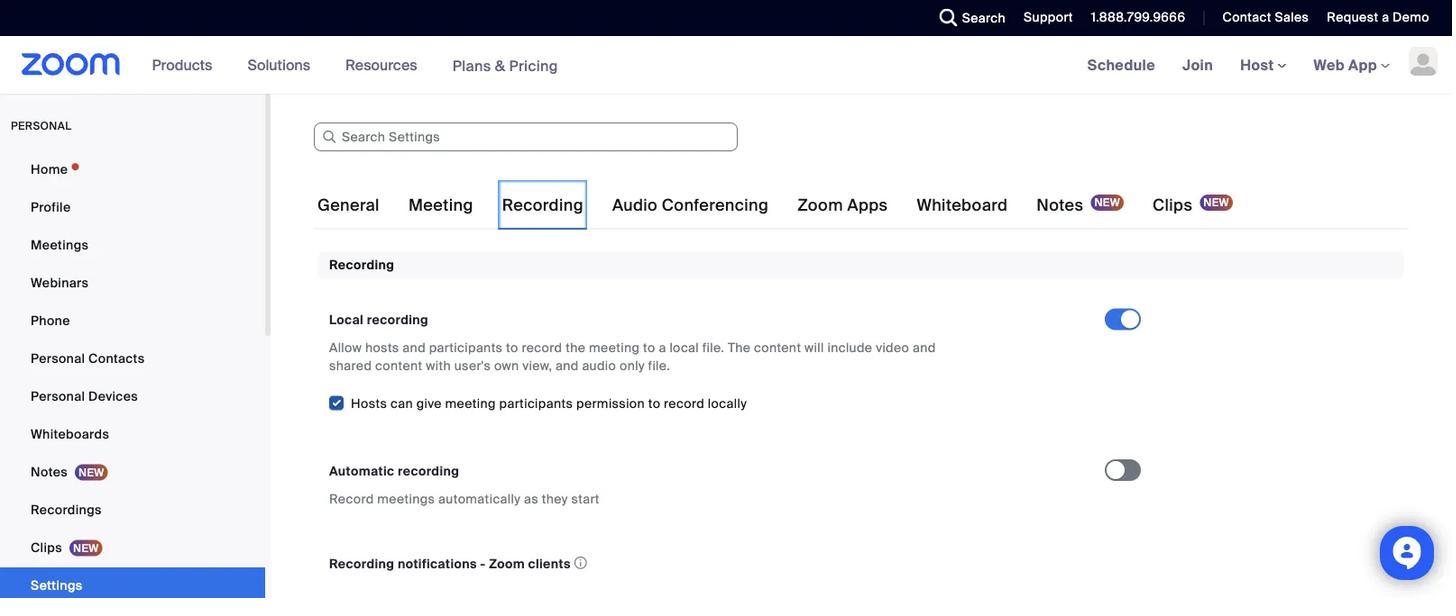 Task type: locate. For each thing, give the bounding box(es) containing it.
1 vertical spatial file.
[[648, 358, 670, 375]]

recording
[[367, 312, 428, 329], [398, 463, 459, 480]]

request a demo link
[[1314, 0, 1452, 36], [1327, 9, 1430, 26]]

locally
[[708, 395, 747, 412]]

request a demo
[[1327, 9, 1430, 26]]

automatic recording
[[329, 463, 459, 480]]

&
[[495, 56, 505, 75]]

phone
[[31, 313, 70, 329]]

0 vertical spatial record
[[522, 340, 562, 357]]

clips
[[1153, 195, 1193, 216], [31, 540, 62, 556]]

webinars
[[31, 275, 89, 291]]

zoom right - at the bottom left of page
[[489, 556, 525, 573]]

0 vertical spatial recording
[[367, 312, 428, 329]]

participants down view,
[[499, 395, 573, 412]]

recording up hosts
[[367, 312, 428, 329]]

and down the
[[556, 358, 579, 375]]

meetings navigation
[[1074, 36, 1452, 95]]

whiteboard
[[917, 195, 1008, 216]]

video
[[876, 340, 909, 357]]

to up own
[[506, 340, 518, 357]]

home link
[[0, 152, 265, 188]]

home
[[31, 161, 68, 178]]

personal
[[31, 350, 85, 367], [31, 388, 85, 405]]

notes
[[1037, 195, 1084, 216], [31, 464, 68, 481]]

content
[[754, 340, 801, 357], [375, 358, 422, 375]]

audio conferencing
[[612, 195, 769, 216]]

meeting up audio
[[589, 340, 640, 357]]

record
[[522, 340, 562, 357], [664, 395, 704, 412]]

1 horizontal spatial zoom
[[797, 195, 843, 216]]

1 vertical spatial meeting
[[445, 395, 496, 412]]

clips inside 'tabs of my account settings page' 'tab list'
[[1153, 195, 1193, 216]]

zoom
[[797, 195, 843, 216], [489, 556, 525, 573]]

support
[[1024, 9, 1073, 26]]

1 vertical spatial content
[[375, 358, 422, 375]]

participants up the user's
[[429, 340, 503, 357]]

and
[[403, 340, 426, 357], [913, 340, 936, 357], [556, 358, 579, 375]]

participants inside allow hosts and participants to record the meeting to a local file. the content will include video and shared content with user's own view, and audio only file.
[[429, 340, 503, 357]]

file. right only at the left bottom
[[648, 358, 670, 375]]

with
[[426, 358, 451, 375]]

0 horizontal spatial zoom
[[489, 556, 525, 573]]

meeting down the user's
[[445, 395, 496, 412]]

personal down phone
[[31, 350, 85, 367]]

meeting inside allow hosts and participants to record the meeting to a local file. the content will include video and shared content with user's own view, and audio only file.
[[589, 340, 640, 357]]

recording
[[502, 195, 583, 216], [329, 257, 394, 274], [329, 556, 394, 573]]

clients
[[528, 556, 571, 573]]

solutions button
[[247, 36, 318, 94]]

content left will
[[754, 340, 801, 357]]

1 personal from the top
[[31, 350, 85, 367]]

1 vertical spatial personal
[[31, 388, 85, 405]]

a left demo
[[1382, 9, 1389, 26]]

personal devices link
[[0, 379, 265, 415]]

record meetings automatically as they start
[[329, 491, 600, 508]]

recording down search settings 'text field'
[[502, 195, 583, 216]]

1.888.799.9666 button
[[1078, 0, 1190, 36], [1091, 9, 1186, 26]]

0 horizontal spatial a
[[659, 340, 666, 357]]

contact sales
[[1223, 9, 1309, 26]]

1 vertical spatial notes
[[31, 464, 68, 481]]

and right video
[[913, 340, 936, 357]]

0 horizontal spatial notes
[[31, 464, 68, 481]]

demo
[[1393, 9, 1430, 26]]

they
[[542, 491, 568, 508]]

0 vertical spatial file.
[[702, 340, 724, 357]]

whiteboards link
[[0, 417, 265, 453]]

0 vertical spatial a
[[1382, 9, 1389, 26]]

recording up the local
[[329, 257, 394, 274]]

and right hosts
[[403, 340, 426, 357]]

notes inside personal menu menu
[[31, 464, 68, 481]]

1 horizontal spatial and
[[556, 358, 579, 375]]

search button
[[926, 0, 1010, 36]]

hosts
[[365, 340, 399, 357]]

0 horizontal spatial and
[[403, 340, 426, 357]]

host button
[[1240, 55, 1287, 74]]

0 vertical spatial clips
[[1153, 195, 1193, 216]]

1 vertical spatial participants
[[499, 395, 573, 412]]

1 horizontal spatial a
[[1382, 9, 1389, 26]]

product information navigation
[[139, 36, 572, 95]]

info outline image
[[574, 552, 587, 575]]

banner containing products
[[0, 36, 1452, 95]]

2 vertical spatial recording
[[329, 556, 394, 573]]

personal up whiteboards
[[31, 388, 85, 405]]

record left locally
[[664, 395, 704, 412]]

recording element
[[318, 252, 1404, 599]]

0 vertical spatial personal
[[31, 350, 85, 367]]

Search Settings text field
[[314, 123, 738, 152]]

banner
[[0, 36, 1452, 95]]

recording up meetings
[[398, 463, 459, 480]]

0 vertical spatial notes
[[1037, 195, 1084, 216]]

zoom inside 'tabs of my account settings page' 'tab list'
[[797, 195, 843, 216]]

a
[[1382, 9, 1389, 26], [659, 340, 666, 357]]

0 vertical spatial meeting
[[589, 340, 640, 357]]

1 vertical spatial zoom
[[489, 556, 525, 573]]

zoom logo image
[[22, 53, 121, 76]]

zoom left the apps
[[797, 195, 843, 216]]

0 vertical spatial participants
[[429, 340, 503, 357]]

content down hosts
[[375, 358, 422, 375]]

2 personal from the top
[[31, 388, 85, 405]]

webinars link
[[0, 265, 265, 301]]

1 vertical spatial clips
[[31, 540, 62, 556]]

1 vertical spatial recording
[[398, 463, 459, 480]]

can
[[390, 395, 413, 412]]

0 vertical spatial zoom
[[797, 195, 843, 216]]

host
[[1240, 55, 1278, 74]]

include
[[827, 340, 873, 357]]

give
[[416, 395, 442, 412]]

hosts
[[351, 395, 387, 412]]

contacts
[[88, 350, 145, 367]]

plans & pricing link
[[452, 56, 558, 75], [452, 56, 558, 75]]

web app
[[1314, 55, 1377, 74]]

products button
[[152, 36, 220, 94]]

meeting
[[589, 340, 640, 357], [445, 395, 496, 412]]

personal for personal contacts
[[31, 350, 85, 367]]

a left local on the bottom of page
[[659, 340, 666, 357]]

audio
[[582, 358, 616, 375]]

1 vertical spatial a
[[659, 340, 666, 357]]

1 vertical spatial record
[[664, 395, 704, 412]]

recording notifications - zoom clients
[[329, 556, 571, 573]]

record up view,
[[522, 340, 562, 357]]

1 horizontal spatial record
[[664, 395, 704, 412]]

the
[[728, 340, 751, 357]]

0 horizontal spatial clips
[[31, 540, 62, 556]]

automatically
[[438, 491, 521, 508]]

meetings
[[31, 237, 89, 253]]

1 horizontal spatial notes
[[1037, 195, 1084, 216]]

pricing
[[509, 56, 558, 75]]

0 horizontal spatial record
[[522, 340, 562, 357]]

1 horizontal spatial content
[[754, 340, 801, 357]]

clips inside personal menu menu
[[31, 540, 62, 556]]

recording down record
[[329, 556, 394, 573]]

web app button
[[1314, 55, 1390, 74]]

1 horizontal spatial clips
[[1153, 195, 1193, 216]]

1 horizontal spatial meeting
[[589, 340, 640, 357]]

meeting
[[408, 195, 473, 216]]

products
[[152, 55, 212, 74]]

participants
[[429, 340, 503, 357], [499, 395, 573, 412]]

file. left the
[[702, 340, 724, 357]]

0 vertical spatial recording
[[502, 195, 583, 216]]

local
[[329, 312, 364, 329]]

personal for personal devices
[[31, 388, 85, 405]]



Task type: describe. For each thing, give the bounding box(es) containing it.
personal menu menu
[[0, 152, 265, 599]]

settings link
[[0, 568, 265, 599]]

profile
[[31, 199, 71, 216]]

audio
[[612, 195, 658, 216]]

record inside allow hosts and participants to record the meeting to a local file. the content will include video and shared content with user's own view, and audio only file.
[[522, 340, 562, 357]]

zoom apps
[[797, 195, 888, 216]]

schedule
[[1087, 55, 1155, 74]]

general
[[317, 195, 380, 216]]

2 horizontal spatial and
[[913, 340, 936, 357]]

personal
[[11, 119, 72, 133]]

clips link
[[0, 530, 265, 566]]

settings
[[31, 578, 83, 594]]

phone link
[[0, 303, 265, 339]]

app
[[1348, 55, 1377, 74]]

search
[[962, 9, 1006, 26]]

to right 'permission'
[[648, 395, 661, 412]]

profile picture image
[[1409, 47, 1438, 76]]

zoom inside "recording notifications - zoom clients" application
[[489, 556, 525, 573]]

tabs of my account settings page tab list
[[314, 180, 1236, 231]]

the
[[566, 340, 586, 357]]

recording notifications - zoom clients application
[[329, 552, 1089, 577]]

resources button
[[346, 36, 425, 94]]

profile link
[[0, 189, 265, 225]]

recording for hosts
[[367, 312, 428, 329]]

0 horizontal spatial content
[[375, 358, 422, 375]]

contact
[[1223, 9, 1272, 26]]

notifications
[[398, 556, 477, 573]]

local
[[670, 340, 699, 357]]

whiteboards
[[31, 426, 109, 443]]

notes inside 'tabs of my account settings page' 'tab list'
[[1037, 195, 1084, 216]]

user's
[[454, 358, 491, 375]]

notes link
[[0, 455, 265, 491]]

recordings
[[31, 502, 102, 519]]

only
[[620, 358, 645, 375]]

1 vertical spatial recording
[[329, 257, 394, 274]]

meetings link
[[0, 227, 265, 263]]

allow
[[329, 340, 362, 357]]

web
[[1314, 55, 1345, 74]]

apps
[[847, 195, 888, 216]]

local recording
[[329, 312, 428, 329]]

permission
[[576, 395, 645, 412]]

solutions
[[247, 55, 310, 74]]

1.888.799.9666
[[1091, 9, 1186, 26]]

schedule link
[[1074, 36, 1169, 94]]

0 horizontal spatial meeting
[[445, 395, 496, 412]]

recording inside 'tabs of my account settings page' 'tab list'
[[502, 195, 583, 216]]

record
[[329, 491, 374, 508]]

resources
[[346, 55, 417, 74]]

sales
[[1275, 9, 1309, 26]]

join link
[[1169, 36, 1227, 94]]

to up only at the left bottom
[[643, 340, 655, 357]]

plans & pricing
[[452, 56, 558, 75]]

view,
[[522, 358, 552, 375]]

will
[[805, 340, 824, 357]]

start
[[571, 491, 600, 508]]

personal devices
[[31, 388, 138, 405]]

devices
[[88, 388, 138, 405]]

plans
[[452, 56, 491, 75]]

hosts can give meeting participants permission to record locally
[[351, 395, 747, 412]]

request
[[1327, 9, 1379, 26]]

shared
[[329, 358, 372, 375]]

0 vertical spatial content
[[754, 340, 801, 357]]

meetings
[[377, 491, 435, 508]]

0 horizontal spatial file.
[[648, 358, 670, 375]]

conferencing
[[662, 195, 769, 216]]

allow hosts and participants to record the meeting to a local file. the content will include video and shared content with user's own view, and audio only file.
[[329, 340, 936, 375]]

-
[[480, 556, 486, 573]]

a inside allow hosts and participants to record the meeting to a local file. the content will include video and shared content with user's own view, and audio only file.
[[659, 340, 666, 357]]

personal contacts link
[[0, 341, 265, 377]]

automatic
[[329, 463, 394, 480]]

personal contacts
[[31, 350, 145, 367]]

own
[[494, 358, 519, 375]]

join
[[1182, 55, 1213, 74]]

recording for meetings
[[398, 463, 459, 480]]

recordings link
[[0, 492, 265, 529]]

recording inside application
[[329, 556, 394, 573]]

as
[[524, 491, 538, 508]]

1 horizontal spatial file.
[[702, 340, 724, 357]]



Task type: vqa. For each thing, say whether or not it's contained in the screenshot.
the left numbers
no



